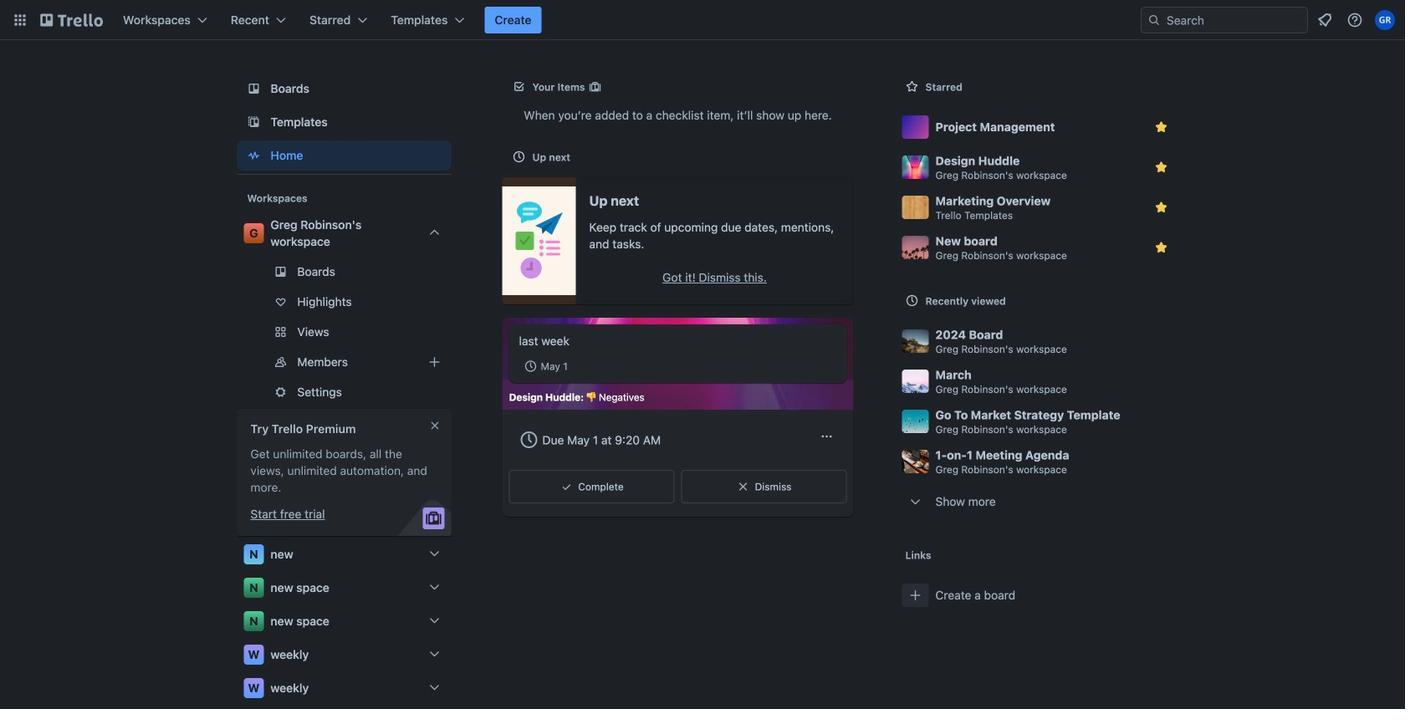 Task type: locate. For each thing, give the bounding box(es) containing it.
Search field
[[1162, 8, 1308, 32]]

0 notifications image
[[1316, 10, 1336, 30]]

search image
[[1148, 13, 1162, 27]]

open information menu image
[[1347, 12, 1364, 28]]

greg robinson (gregrobinson96) image
[[1376, 10, 1396, 30]]

home image
[[244, 146, 264, 166]]

click to unstar design huddle. it will be removed from your starred list. image
[[1154, 159, 1170, 176]]



Task type: vqa. For each thing, say whether or not it's contained in the screenshot.
Board icon
yes



Task type: describe. For each thing, give the bounding box(es) containing it.
board image
[[244, 79, 264, 99]]

primary element
[[0, 0, 1406, 40]]

click to unstar project management. it will be removed from your starred list. image
[[1154, 119, 1170, 136]]

click to unstar new board. it will be removed from your starred list. image
[[1154, 239, 1170, 256]]

template board image
[[244, 112, 264, 132]]

add image
[[425, 352, 445, 372]]

back to home image
[[40, 7, 103, 33]]

click to unstar marketing overview. it will be removed from your starred list. image
[[1154, 199, 1170, 216]]



